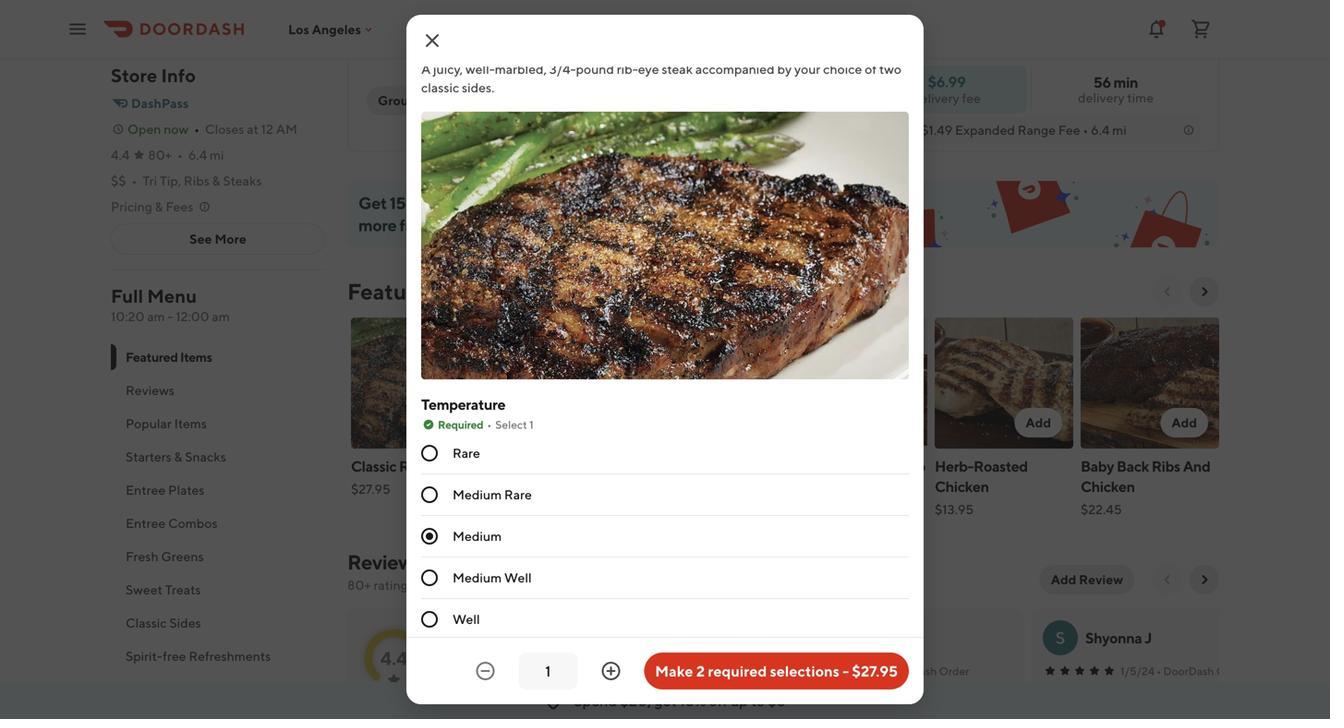 Task type: vqa. For each thing, say whether or not it's contained in the screenshot.
Medium Well
yes



Task type: describe. For each thing, give the bounding box(es) containing it.
1 horizontal spatial well
[[505, 571, 532, 586]]

a juicy, well-marbled, 3/4-pound rib-eye steak accompanied by your choice of two classic sides.
[[421, 61, 902, 95]]

reviews link
[[347, 551, 422, 575]]

accompanied
[[696, 61, 775, 77]]

medium well
[[453, 571, 532, 586]]

order inside group order button
[[419, 93, 455, 108]]

medium rare
[[453, 487, 532, 503]]

ratings
[[374, 578, 414, 593]]

tip,
[[160, 173, 181, 189]]

los angeles button
[[288, 21, 376, 37]]

time
[[1128, 90, 1154, 105]]

1 vertical spatial 6.4
[[188, 147, 207, 163]]

items inside heading
[[445, 279, 502, 305]]

s for shyonna j
[[1056, 628, 1066, 648]]

of inside a juicy, well-marbled, 3/4-pound rib-eye steak accompanied by your choice of two classic sides.
[[865, 61, 877, 77]]

herb-roasted chicken $13.95
[[935, 458, 1028, 518]]

add for classic rib-eye*
[[442, 415, 468, 431]]

s for suzanne s
[[764, 628, 774, 648]]

close classic rib-eye* image
[[421, 30, 444, 52]]

your inside a juicy, well-marbled, 3/4-pound rib-eye steak accompanied by your choice of two classic sides.
[[795, 61, 821, 77]]

from
[[400, 215, 434, 235]]

group order
[[378, 93, 455, 108]]

decrease quantity by 1 image
[[474, 661, 497, 683]]

tri-tip and ribs* image
[[497, 318, 636, 449]]

• doordash order for suzanne s
[[880, 665, 970, 678]]

min
[[1114, 73, 1139, 91]]

free
[[163, 649, 186, 664]]

0 horizontal spatial mi
[[210, 147, 224, 163]]

$22.45
[[1081, 502, 1123, 518]]

dashpass
[[131, 96, 189, 111]]

$1.49 expanded range fee • 6.4 mi image
[[1182, 123, 1197, 138]]

open
[[128, 122, 161, 137]]

$5
[[768, 693, 786, 710]]

Medium Well radio
[[421, 570, 438, 587]]

ribs*
[[572, 458, 607, 475]]

stars
[[393, 706, 416, 719]]

sides
[[169, 616, 201, 631]]

order for shyonna
[[1217, 665, 1247, 678]]

two
[[880, 61, 902, 77]]

medium for medium well
[[453, 571, 502, 586]]

rack
[[673, 458, 706, 475]]

or
[[670, 193, 685, 213]]

baby inside baby back ribs and chicken $22.45
[[1081, 458, 1115, 475]]

order
[[577, 193, 616, 213]]

get
[[655, 693, 677, 710]]

see more
[[190, 232, 247, 247]]

at
[[247, 122, 259, 137]]

- for 2
[[843, 663, 849, 681]]

classic rib-eye* image
[[351, 318, 490, 449]]

1 vertical spatial off
[[709, 693, 728, 710]]

add for herb-roasted chicken
[[1026, 415, 1052, 431]]

$$
[[111, 173, 126, 189]]

12:00
[[176, 309, 209, 324]]

popular
[[126, 416, 172, 432]]

rib-
[[399, 458, 428, 475]]

0 vertical spatial mi
[[1113, 122, 1127, 138]]

0 horizontal spatial featured
[[126, 350, 178, 365]]

store info
[[111, 65, 196, 86]]

more
[[359, 215, 397, 235]]

sweet
[[126, 583, 163, 598]]

full menu 10:20 am - 12:00 am
[[111, 286, 230, 324]]

entree plates button
[[111, 474, 325, 507]]

dialog containing temperature
[[407, 0, 924, 720]]

greens
[[161, 549, 204, 565]]

• inside temperature group
[[487, 419, 492, 432]]

angeles
[[312, 21, 361, 37]]

plates
[[168, 483, 205, 498]]

0 vertical spatial 80+
[[148, 147, 172, 163]]

1 vertical spatial well
[[453, 612, 480, 628]]

specialty brews button
[[111, 674, 325, 707]]

starters & snacks
[[126, 450, 226, 465]]

brews
[[183, 682, 219, 698]]

Well radio
[[421, 612, 438, 628]]

1/5/24
[[1121, 665, 1155, 678]]

reviews
[[476, 578, 521, 593]]

next image
[[1198, 573, 1213, 588]]

1 horizontal spatial s
[[853, 630, 861, 647]]

• right 1/11/24
[[575, 665, 579, 678]]

info
[[161, 65, 196, 86]]

0 horizontal spatial 4.4
[[111, 147, 130, 163]]

baby back ribs and chicken $22.45
[[1081, 458, 1211, 518]]

11
[[425, 578, 435, 593]]

your inside get 15% off (up to $5) on your order of $20 or more from this store.
[[541, 193, 574, 213]]

spirit-free refreshments
[[126, 649, 271, 664]]

1 vertical spatial 4.4
[[381, 648, 408, 670]]

0 vertical spatial ribs
[[184, 173, 210, 189]]

suzanne
[[794, 630, 850, 647]]

make 2 required selections - $27.95
[[655, 663, 898, 681]]

(up
[[445, 193, 470, 213]]

items inside button
[[174, 416, 207, 432]]

$6.99 delivery fee
[[913, 73, 981, 106]]

• left tri
[[132, 173, 137, 189]]

delivery inside the $6.99 delivery fee
[[913, 91, 960, 106]]

review
[[1080, 573, 1124, 588]]

chicken inside baby back ribs and chicken $22.45
[[1081, 478, 1135, 496]]

featured items heading
[[347, 277, 502, 307]]

refreshments
[[189, 649, 271, 664]]

reviews 80+ ratings • 11 public reviews
[[347, 551, 521, 593]]

sweet treats button
[[111, 574, 325, 607]]

starters
[[126, 450, 172, 465]]

group order button
[[367, 86, 466, 116]]

previous image
[[1161, 573, 1176, 588]]

tri- inside "tri-tip and ribs* $24.95"
[[497, 458, 519, 475]]

1 vertical spatial featured items
[[126, 350, 212, 365]]

tri
[[143, 173, 157, 189]]

of 5 stars
[[372, 706, 416, 719]]

• inside reviews 80+ ratings • 11 public reviews
[[417, 578, 422, 593]]

spend $20, get 15% off up to $5
[[574, 693, 786, 710]]

see more button
[[112, 225, 324, 254]]

80+ •
[[148, 147, 183, 163]]

Current quantity is 1 number field
[[530, 662, 567, 682]]

make
[[655, 663, 694, 681]]

classic sides button
[[111, 607, 325, 640]]

order for ryan
[[634, 665, 665, 678]]

tip inside slow-roasted tri-tip entree* $18.95
[[905, 458, 926, 475]]

of inside get 15% off (up to $5) on your order of $20 or more from this store.
[[619, 193, 634, 213]]

$24.95
[[497, 482, 539, 497]]

10:20
[[111, 309, 145, 324]]

snacks
[[185, 450, 226, 465]]

entree*
[[789, 478, 839, 496]]

get 15% off (up to $5) on your order of $20 or more from this store.
[[359, 193, 685, 235]]

0 vertical spatial &
[[212, 173, 221, 189]]

add button for classic rib-eye*
[[431, 408, 479, 438]]

c
[[537, 630, 548, 647]]

of
[[708, 458, 725, 475]]

15% inside get 15% off (up to $5) on your order of $20 or more from this store.
[[390, 193, 419, 213]]

open menu image
[[67, 18, 89, 40]]

baby back ribs and chicken image
[[1081, 318, 1220, 449]]

• doordash order for ryan c
[[575, 665, 665, 678]]

temperature group
[[421, 395, 909, 641]]

half rack of baby back ribs image
[[643, 318, 782, 449]]

add for baby back ribs and chicken
[[1172, 415, 1198, 431]]

1/11/24
[[537, 665, 573, 678]]

• right fee
[[1083, 122, 1089, 138]]

& for snacks
[[174, 450, 182, 465]]

specialty
[[126, 682, 180, 698]]

spirit-free refreshments button
[[111, 640, 325, 674]]

add button for herb-roasted chicken
[[1015, 408, 1063, 438]]

$27.95 inside classic rib-eye* $27.95
[[351, 482, 391, 497]]

$20,
[[620, 693, 652, 710]]

1 horizontal spatial 15%
[[680, 693, 706, 710]]

reviews for reviews
[[126, 383, 175, 398]]

doordash for ryan c
[[581, 665, 632, 678]]

roasted for tri-
[[827, 458, 881, 475]]



Task type: locate. For each thing, give the bounding box(es) containing it.
entree down starters
[[126, 483, 166, 498]]

$6.99
[[928, 73, 966, 91]]

off left (up
[[422, 193, 442, 213]]

steak
[[662, 61, 693, 77]]

roasted inside herb-roasted chicken $13.95
[[974, 458, 1028, 475]]

1 horizontal spatial • doordash order
[[880, 665, 970, 678]]

tip inside "tri-tip and ribs* $24.95"
[[519, 458, 540, 475]]

2 vertical spatial ribs
[[678, 478, 707, 496]]

ryan c
[[502, 630, 548, 647]]

0 vertical spatial well
[[505, 571, 532, 586]]

$1.49
[[922, 122, 953, 138]]

featured inside heading
[[347, 279, 441, 305]]

$13.95
[[935, 502, 974, 518]]

0 vertical spatial classic
[[351, 458, 397, 475]]

0 vertical spatial your
[[795, 61, 821, 77]]

featured down more
[[347, 279, 441, 305]]

1 vertical spatial entree
[[126, 516, 166, 531]]

1 vertical spatial rare
[[505, 487, 532, 503]]

& for fees
[[155, 199, 163, 214]]

1 horizontal spatial back
[[1117, 458, 1150, 475]]

1 horizontal spatial roasted
[[974, 458, 1028, 475]]

1 vertical spatial reviews
[[347, 551, 422, 575]]

your right the by
[[795, 61, 821, 77]]

open now
[[128, 122, 189, 137]]

0 vertical spatial featured
[[347, 279, 441, 305]]

0 horizontal spatial s
[[764, 628, 774, 648]]

0 horizontal spatial add button
[[431, 408, 479, 438]]

0 vertical spatial items
[[445, 279, 502, 305]]

0 vertical spatial -
[[168, 309, 173, 324]]

tip left herb- on the bottom
[[905, 458, 926, 475]]

well up r
[[453, 612, 480, 628]]

2 entree from the top
[[126, 516, 166, 531]]

baby inside half rack of baby back ribs $20.95
[[728, 458, 761, 475]]

0 horizontal spatial and
[[542, 458, 570, 475]]

6.4
[[1092, 122, 1110, 138], [188, 147, 207, 163]]

roasted for chicken
[[974, 458, 1028, 475]]

add inside button
[[1051, 573, 1077, 588]]

of left two
[[865, 61, 877, 77]]

s up the 10/20/23
[[853, 630, 861, 647]]

off left up
[[709, 693, 728, 710]]

delivery inside "56 min delivery time"
[[1078, 90, 1125, 105]]

tri- up $24.95
[[497, 458, 519, 475]]

4.4 up the of 5 stars
[[381, 648, 408, 670]]

-
[[168, 309, 173, 324], [843, 663, 849, 681]]

2 doordash from the left
[[887, 665, 937, 678]]

choice
[[824, 61, 863, 77]]

0 vertical spatial $27.95
[[351, 482, 391, 497]]

$27.95 inside button
[[852, 663, 898, 681]]

80+
[[148, 147, 172, 163], [347, 578, 371, 593]]

previous button of carousel image
[[1161, 285, 1176, 299]]

entree for entree plates
[[126, 483, 166, 498]]

& left the steaks
[[212, 173, 221, 189]]

pricing & fees button
[[111, 198, 212, 216]]

tri- left herb- on the bottom
[[883, 458, 905, 475]]

3 add button from the left
[[1161, 408, 1209, 438]]

2 • doordash order from the left
[[880, 665, 970, 678]]

next button of carousel image
[[1198, 285, 1213, 299]]

featured items
[[347, 279, 502, 305], [126, 350, 212, 365]]

1 vertical spatial medium
[[453, 529, 502, 544]]

2 tip from the left
[[905, 458, 926, 475]]

2 horizontal spatial • doordash order
[[1157, 665, 1247, 678]]

0 vertical spatial 6.4
[[1092, 122, 1110, 138]]

1 horizontal spatial -
[[843, 663, 849, 681]]

& left fees
[[155, 199, 163, 214]]

medium up medium well at the bottom left of page
[[453, 529, 502, 544]]

1 horizontal spatial reviews
[[347, 551, 422, 575]]

doordash for suzanne s
[[887, 665, 937, 678]]

back inside baby back ribs and chicken $22.45
[[1117, 458, 1150, 475]]

1 horizontal spatial $27.95
[[852, 663, 898, 681]]

4.4 up $$
[[111, 147, 130, 163]]

3 doordash from the left
[[1164, 665, 1215, 678]]

eye
[[638, 61, 659, 77]]

- for menu
[[168, 309, 173, 324]]

1 horizontal spatial add button
[[1015, 408, 1063, 438]]

add up herb-roasted chicken $13.95
[[1026, 415, 1052, 431]]

slow-roasted tri-tip entree* image
[[789, 318, 928, 449]]

1 horizontal spatial delivery
[[1078, 90, 1125, 105]]

1 medium from the top
[[453, 487, 502, 503]]

tri- inside slow-roasted tri-tip entree* $18.95
[[883, 458, 905, 475]]

2 horizontal spatial of
[[865, 61, 877, 77]]

15% up from
[[390, 193, 419, 213]]

2 horizontal spatial doordash
[[1164, 665, 1215, 678]]

am
[[276, 122, 298, 137]]

0 vertical spatial rare
[[453, 446, 480, 461]]

1 vertical spatial &
[[155, 199, 163, 214]]

required
[[438, 419, 484, 432]]

medium right medium well option at the bottom of the page
[[453, 571, 502, 586]]

spend
[[574, 693, 618, 710]]

1 horizontal spatial &
[[174, 450, 182, 465]]

s up make 2 required selections - $27.95
[[764, 628, 774, 648]]

$20.95
[[643, 502, 686, 518]]

classic left rib-
[[351, 458, 397, 475]]

delivery
[[1078, 90, 1125, 105], [913, 91, 960, 106]]

rare down 'required'
[[453, 446, 480, 461]]

1 add button from the left
[[431, 408, 479, 438]]

• doordash order right 1/5/24
[[1157, 665, 1247, 678]]

fee
[[962, 91, 981, 106]]

ribs inside half rack of baby back ribs $20.95
[[678, 478, 707, 496]]

• doordash order up $20,
[[575, 665, 665, 678]]

1 horizontal spatial am
[[212, 309, 230, 324]]

doordash
[[581, 665, 632, 678], [887, 665, 937, 678], [1164, 665, 1215, 678]]

notification bell image
[[1146, 18, 1168, 40]]

1 horizontal spatial rare
[[505, 487, 532, 503]]

store.
[[467, 215, 508, 235]]

- inside make 2 required selections - $27.95 button
[[843, 663, 849, 681]]

1 vertical spatial to
[[751, 693, 765, 710]]

a
[[421, 61, 431, 77]]

add down temperature
[[442, 415, 468, 431]]

add button for baby back ribs and chicken
[[1161, 408, 1209, 438]]

& inside pricing & fees button
[[155, 199, 163, 214]]

full
[[111, 286, 143, 307]]

56
[[1094, 73, 1112, 91]]

1 vertical spatial $27.95
[[852, 663, 898, 681]]

2 medium from the top
[[453, 529, 502, 544]]

reviews inside reviews 80+ ratings • 11 public reviews
[[347, 551, 422, 575]]

to right (up
[[473, 193, 488, 213]]

0 vertical spatial 15%
[[390, 193, 419, 213]]

• right now
[[194, 122, 200, 137]]

rare
[[453, 446, 480, 461], [505, 487, 532, 503]]

• doordash order for shyonna j
[[1157, 665, 1247, 678]]

80+ down reviews link
[[347, 578, 371, 593]]

am right 12:00
[[212, 309, 230, 324]]

featured items down from
[[347, 279, 502, 305]]

0 horizontal spatial 80+
[[148, 147, 172, 163]]

your right on
[[541, 193, 574, 213]]

add button up rare radio
[[431, 408, 479, 438]]

starters & snacks button
[[111, 441, 325, 474]]

1 tip from the left
[[519, 458, 540, 475]]

& inside starters & snacks button
[[174, 450, 182, 465]]

0 vertical spatial off
[[422, 193, 442, 213]]

2 vertical spatial medium
[[453, 571, 502, 586]]

doordash up spend
[[581, 665, 632, 678]]

chicken inside herb-roasted chicken $13.95
[[935, 478, 989, 496]]

0 horizontal spatial 15%
[[390, 193, 419, 213]]

dialog
[[407, 0, 924, 720]]

1
[[530, 419, 534, 432]]

sides.
[[462, 80, 495, 95]]

1 doordash from the left
[[581, 665, 632, 678]]

entree for entree combos
[[126, 516, 166, 531]]

off inside get 15% off (up to $5) on your order of $20 or more from this store.
[[422, 193, 442, 213]]

of
[[865, 61, 877, 77], [619, 193, 634, 213], [372, 706, 382, 719]]

0 horizontal spatial $27.95
[[351, 482, 391, 497]]

add up baby back ribs and chicken $22.45
[[1172, 415, 1198, 431]]

1 horizontal spatial 80+
[[347, 578, 371, 593]]

get
[[359, 193, 387, 213]]

public
[[437, 578, 474, 593]]

items up reviews button
[[180, 350, 212, 365]]

mi down the closes
[[210, 147, 224, 163]]

s
[[764, 628, 774, 648], [1056, 628, 1066, 648], [853, 630, 861, 647]]

reviews up ratings
[[347, 551, 422, 575]]

$27.95 left medium rare radio
[[351, 482, 391, 497]]

0 horizontal spatial tri-
[[497, 458, 519, 475]]

1 and from the left
[[542, 458, 570, 475]]

items down store.
[[445, 279, 502, 305]]

classic for sides
[[126, 616, 167, 631]]

and inside "tri-tip and ribs* $24.95"
[[542, 458, 570, 475]]

rare down "select"
[[505, 487, 532, 503]]

80+ inside reviews 80+ ratings • 11 public reviews
[[347, 578, 371, 593]]

0 horizontal spatial chicken
[[935, 478, 989, 496]]

reviews for reviews 80+ ratings • 11 public reviews
[[347, 551, 422, 575]]

shyonna j
[[1086, 630, 1152, 647]]

back down the half
[[643, 478, 676, 496]]

12
[[261, 122, 274, 137]]

fresh
[[126, 549, 159, 565]]

tip up $24.95
[[519, 458, 540, 475]]

2 horizontal spatial s
[[1056, 628, 1066, 648]]

1 vertical spatial of
[[619, 193, 634, 213]]

classic for rib-
[[351, 458, 397, 475]]

group
[[378, 93, 417, 108]]

increase quantity by 1 image
[[600, 661, 622, 683]]

1 horizontal spatial of
[[619, 193, 634, 213]]

•
[[194, 122, 200, 137], [1083, 122, 1089, 138], [177, 147, 183, 163], [132, 173, 137, 189], [487, 419, 492, 432], [417, 578, 422, 593], [575, 665, 579, 678], [880, 665, 884, 678], [1157, 665, 1162, 678]]

1 horizontal spatial classic
[[351, 458, 397, 475]]

1 vertical spatial mi
[[210, 147, 224, 163]]

• right the 10/20/23
[[880, 665, 884, 678]]

0 horizontal spatial am
[[147, 309, 165, 324]]

0 horizontal spatial -
[[168, 309, 173, 324]]

r
[[471, 628, 483, 648]]

baby up $22.45
[[1081, 458, 1115, 475]]

0 vertical spatial to
[[473, 193, 488, 213]]

by
[[778, 61, 792, 77]]

0 horizontal spatial • doordash order
[[575, 665, 665, 678]]

and inside baby back ribs and chicken $22.45
[[1184, 458, 1211, 475]]

s left the shyonna
[[1056, 628, 1066, 648]]

1 horizontal spatial tip
[[905, 458, 926, 475]]

1 roasted from the left
[[827, 458, 881, 475]]

• left "select"
[[487, 419, 492, 432]]

1 • doordash order from the left
[[575, 665, 665, 678]]

2 horizontal spatial ribs
[[1152, 458, 1181, 475]]

1 horizontal spatial ribs
[[678, 478, 707, 496]]

0 horizontal spatial of
[[372, 706, 382, 719]]

half
[[643, 458, 670, 475]]

los angeles
[[288, 21, 361, 37]]

entree up fresh
[[126, 516, 166, 531]]

10/20/23
[[829, 665, 878, 678]]

0 horizontal spatial featured items
[[126, 350, 212, 365]]

Item Search search field
[[954, 6, 1205, 27]]

1 vertical spatial classic
[[126, 616, 167, 631]]

classic
[[351, 458, 397, 475], [126, 616, 167, 631]]

0 horizontal spatial back
[[643, 478, 676, 496]]

2
[[697, 663, 705, 681]]

and
[[542, 458, 570, 475], [1184, 458, 1211, 475]]

baby right of
[[728, 458, 761, 475]]

to
[[473, 193, 488, 213], [751, 693, 765, 710]]

0 horizontal spatial baby
[[728, 458, 761, 475]]

1 am from the left
[[147, 309, 165, 324]]

0 vertical spatial reviews
[[126, 383, 175, 398]]

1 horizontal spatial featured
[[347, 279, 441, 305]]

of left $20
[[619, 193, 634, 213]]

classic up spirit- on the bottom left of the page
[[126, 616, 167, 631]]

add review button
[[1040, 566, 1135, 595]]

2 baby from the left
[[1081, 458, 1115, 475]]

$27.95 down suzanne s
[[852, 663, 898, 681]]

0 horizontal spatial rare
[[453, 446, 480, 461]]

classic inside button
[[126, 616, 167, 631]]

& left the snacks
[[174, 450, 182, 465]]

now
[[164, 122, 189, 137]]

2 roasted from the left
[[974, 458, 1028, 475]]

0 horizontal spatial reviews
[[126, 383, 175, 398]]

range
[[1018, 122, 1056, 138]]

chicken up $22.45
[[1081, 478, 1135, 496]]

1 vertical spatial ribs
[[1152, 458, 1181, 475]]

fresh greens
[[126, 549, 204, 565]]

ribs down rack
[[678, 478, 707, 496]]

0 vertical spatial entree
[[126, 483, 166, 498]]

classic sides
[[126, 616, 201, 631]]

classic inside classic rib-eye* $27.95
[[351, 458, 397, 475]]

roasted up $13.95
[[974, 458, 1028, 475]]

1 vertical spatial items
[[180, 350, 212, 365]]

items
[[445, 279, 502, 305], [180, 350, 212, 365], [174, 416, 207, 432]]

featured items down 12:00
[[126, 350, 212, 365]]

reviews inside button
[[126, 383, 175, 398]]

1 horizontal spatial mi
[[1113, 122, 1127, 138]]

1 horizontal spatial your
[[795, 61, 821, 77]]

1 chicken from the left
[[935, 478, 989, 496]]

well up ryan in the bottom of the page
[[505, 571, 532, 586]]

3/4-
[[550, 61, 576, 77]]

combos
[[168, 516, 218, 531]]

items up starters & snacks
[[174, 416, 207, 432]]

back up $22.45
[[1117, 458, 1150, 475]]

add left review
[[1051, 573, 1077, 588]]

0 horizontal spatial doordash
[[581, 665, 632, 678]]

• right 1/5/24
[[1157, 665, 1162, 678]]

add button up herb-roasted chicken $13.95
[[1015, 408, 1063, 438]]

1 vertical spatial 80+
[[347, 578, 371, 593]]

order for suzanne
[[940, 665, 970, 678]]

am down "menu"
[[147, 309, 165, 324]]

0 vertical spatial 4.4
[[111, 147, 130, 163]]

15%
[[390, 193, 419, 213], [680, 693, 706, 710]]

2 vertical spatial &
[[174, 450, 182, 465]]

0 horizontal spatial tip
[[519, 458, 540, 475]]

doordash right 1/5/24
[[1164, 665, 1215, 678]]

featured down 10:20 at the left
[[126, 350, 178, 365]]

1 vertical spatial -
[[843, 663, 849, 681]]

0 vertical spatial featured items
[[347, 279, 502, 305]]

2 add button from the left
[[1015, 408, 1063, 438]]

pound
[[576, 61, 615, 77]]

2 tri- from the left
[[883, 458, 905, 475]]

- down "menu"
[[168, 309, 173, 324]]

rib-
[[617, 61, 638, 77]]

mi down "56 min delivery time"
[[1113, 122, 1127, 138]]

2 am from the left
[[212, 309, 230, 324]]

1 horizontal spatial to
[[751, 693, 765, 710]]

Rare radio
[[421, 445, 438, 462]]

3 medium from the top
[[453, 571, 502, 586]]

on
[[519, 193, 538, 213]]

• left 6.4 mi
[[177, 147, 183, 163]]

3 • doordash order from the left
[[1157, 665, 1247, 678]]

$20
[[637, 193, 667, 213]]

$1.49 expanded range fee • 6.4 mi
[[922, 122, 1127, 138]]

delivery left time
[[1078, 90, 1125, 105]]

chicken
[[935, 478, 989, 496], [1081, 478, 1135, 496]]

ryan
[[502, 630, 535, 647]]

ribs right "tip,"
[[184, 173, 210, 189]]

- inside full menu 10:20 am - 12:00 am
[[168, 309, 173, 324]]

1 horizontal spatial 6.4
[[1092, 122, 1110, 138]]

• doordash order right the 10/20/23
[[880, 665, 970, 678]]

to inside get 15% off (up to $5) on your order of $20 or more from this store.
[[473, 193, 488, 213]]

• left the 11
[[417, 578, 422, 593]]

delivery up $1.49
[[913, 91, 960, 106]]

15% right get
[[680, 693, 706, 710]]

6.4 right fee
[[1092, 122, 1110, 138]]

2 vertical spatial items
[[174, 416, 207, 432]]

1 entree from the top
[[126, 483, 166, 498]]

1 tri- from the left
[[497, 458, 519, 475]]

roasted
[[827, 458, 881, 475], [974, 458, 1028, 475]]

make 2 required selections - $27.95 button
[[644, 653, 909, 690]]

classic
[[421, 80, 460, 95]]

4.4
[[111, 147, 130, 163], [381, 648, 408, 670]]

Medium radio
[[421, 529, 438, 545]]

roasted inside slow-roasted tri-tip entree* $18.95
[[827, 458, 881, 475]]

medium for medium
[[453, 529, 502, 544]]

2 chicken from the left
[[1081, 478, 1135, 496]]

suzanne s
[[794, 630, 861, 647]]

reviews up popular at the bottom of page
[[126, 383, 175, 398]]

0 vertical spatial of
[[865, 61, 877, 77]]

2 and from the left
[[1184, 458, 1211, 475]]

treats
[[165, 583, 201, 598]]

popular items button
[[111, 408, 325, 441]]

- down suzanne s
[[843, 663, 849, 681]]

1 horizontal spatial off
[[709, 693, 728, 710]]

doordash right the 10/20/23
[[887, 665, 937, 678]]

0 horizontal spatial your
[[541, 193, 574, 213]]

1 horizontal spatial featured items
[[347, 279, 502, 305]]

0 vertical spatial medium
[[453, 487, 502, 503]]

classic rib-eye* $27.95
[[351, 458, 458, 497]]

add button up baby back ribs and chicken $22.45
[[1161, 408, 1209, 438]]

$18.95
[[789, 502, 829, 518]]

0 horizontal spatial well
[[453, 612, 480, 628]]

chicken down herb- on the bottom
[[935, 478, 989, 496]]

1 vertical spatial your
[[541, 193, 574, 213]]

doordash for shyonna j
[[1164, 665, 1215, 678]]

0 horizontal spatial to
[[473, 193, 488, 213]]

ribs inside baby back ribs and chicken $22.45
[[1152, 458, 1181, 475]]

medium for medium rare
[[453, 487, 502, 503]]

1 horizontal spatial and
[[1184, 458, 1211, 475]]

to right up
[[751, 693, 765, 710]]

80+ down open now
[[148, 147, 172, 163]]

medium down eye*
[[453, 487, 502, 503]]

entree plates
[[126, 483, 205, 498]]

6.4 up $$ • tri tip, ribs & steaks
[[188, 147, 207, 163]]

5
[[384, 706, 391, 719]]

selections
[[770, 663, 840, 681]]

1 baby from the left
[[728, 458, 761, 475]]

0 items, open order cart image
[[1190, 18, 1213, 40]]

fresh greens button
[[111, 541, 325, 574]]

see
[[190, 232, 212, 247]]

of left 5
[[372, 706, 382, 719]]

pricing
[[111, 199, 152, 214]]

roasted up entree*
[[827, 458, 881, 475]]

herb-roasted chicken image
[[935, 318, 1074, 449]]

ribs down baby back ribs and chicken image
[[1152, 458, 1181, 475]]

slow-roasted tri-tip entree* $18.95
[[789, 458, 926, 518]]

menu
[[147, 286, 197, 307]]

back inside half rack of baby back ribs $20.95
[[643, 478, 676, 496]]

Medium Rare radio
[[421, 487, 438, 504]]

fee
[[1059, 122, 1081, 138]]

pricing & fees
[[111, 199, 193, 214]]

2 vertical spatial of
[[372, 706, 382, 719]]



